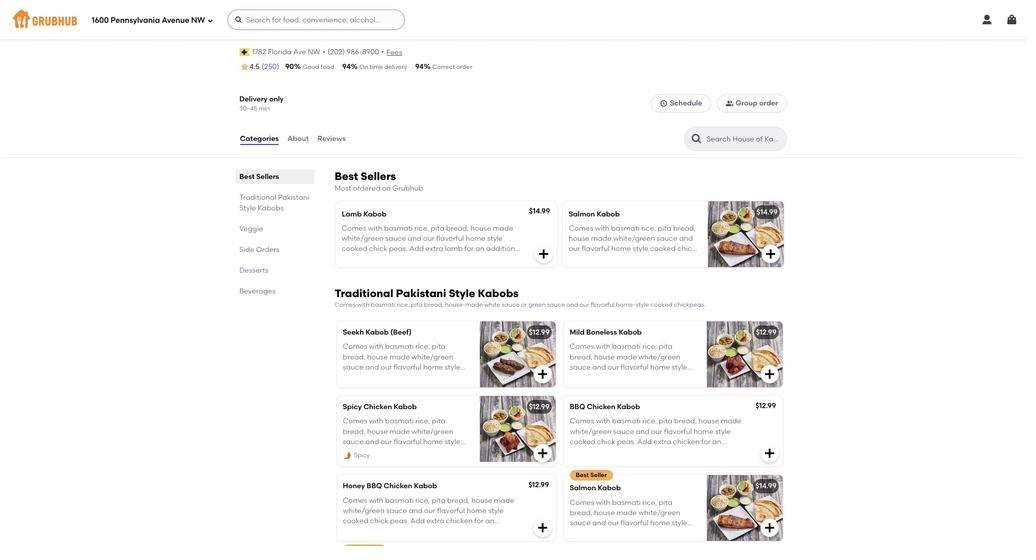 Task type: locate. For each thing, give the bounding box(es) containing it.
style up veggie at left top
[[240, 204, 256, 213]]

basmati
[[384, 224, 413, 233], [611, 224, 640, 233], [371, 301, 396, 308], [613, 342, 641, 351], [385, 417, 414, 426], [613, 417, 641, 426], [385, 496, 414, 505], [613, 498, 641, 507]]

for for bbq chicken kabob
[[702, 437, 711, 446]]

94 for correct order
[[416, 62, 424, 71]]

style
[[240, 204, 256, 213], [449, 287, 476, 299]]

sellers for best sellers most ordered on grubhub
[[361, 170, 396, 183]]

bread, inside comes with basmati rice, pita bread, house made white/green sauce and our flavorful home style cooked chick peas. add extra lamb for an additional charge.
[[446, 224, 469, 233]]

0 vertical spatial nw
[[191, 16, 205, 25]]

on
[[382, 184, 391, 193]]

order
[[457, 63, 473, 70], [760, 99, 779, 108]]

style
[[487, 234, 503, 243], [633, 245, 649, 253], [636, 301, 649, 308], [672, 363, 688, 372], [716, 427, 731, 436], [445, 437, 461, 446], [488, 506, 504, 515], [672, 519, 688, 527]]

spicy for spicy chicken kabob
[[343, 403, 362, 411]]

seekh
[[343, 328, 364, 337]]

• left the (202)
[[323, 48, 326, 56]]

(beef)
[[391, 328, 412, 337]]

with inside comes with basmati rice, pita bread, house made white/green sauce and our flavorful home style cooked chick peas. add extra lamb for an additional charge.
[[368, 224, 383, 233]]

2 horizontal spatial kabobs
[[478, 287, 519, 299]]

comes with basmati rice, pita bread, house made white/green sauce and our flavorful home style cooked chick peas. add extra chicken for an additional charge.
[[570, 342, 688, 392], [343, 417, 461, 467], [570, 417, 742, 456], [343, 496, 515, 536]]

categories
[[240, 134, 279, 143]]

$14.99
[[530, 207, 550, 215], [757, 208, 778, 216], [756, 482, 777, 490]]

comes with basmati rice, pita bread, house made white/green sauce and our flavorful home style cooked chick peas. add extra chicken for an additional charge. for honey bbq chicken kabob
[[343, 496, 515, 536]]

94 right the delivery
[[416, 62, 424, 71]]

0 horizontal spatial bbq
[[367, 482, 382, 490]]

kabobs up the (202)
[[305, 23, 359, 40]]

home
[[466, 234, 486, 243], [612, 245, 632, 253], [651, 363, 670, 372], [694, 427, 714, 436], [423, 437, 443, 446], [467, 506, 487, 515], [651, 519, 670, 527]]

1 vertical spatial comes with basmati rice, pita bread, house made white/green sauce and our flavorful home style cooked chick peas.
[[570, 498, 688, 538]]

reviews button
[[317, 121, 346, 157]]

2 • from the left
[[381, 48, 384, 56]]

0 horizontal spatial style
[[240, 204, 256, 213]]

traditional pakistani style kabobs tab
[[240, 192, 311, 214]]

svg image
[[1006, 14, 1019, 26], [207, 17, 213, 24], [537, 368, 549, 380], [764, 368, 776, 380], [764, 447, 776, 460], [764, 522, 776, 534]]

additional for spicy chicken kabob
[[393, 458, 428, 467]]

additional inside comes with basmati rice, pita bread, house made white/green sauce and our flavorful home style cooked chick peas. add extra lamb for an additional charge.
[[486, 245, 522, 253]]

0 horizontal spatial 94
[[343, 62, 351, 71]]

rice, inside comes with basmati rice, pita bread, house made white/green sauce and our flavorful home style cooked chick peas. add extra lamb for an additional charge.
[[415, 224, 429, 233]]

best left seller
[[576, 472, 589, 479]]

with inside traditional pakistani style kabobs comes with basmati rice, pita bread, house-made white sauce or green sauce and our flavorful home-style cooked chickpeas.
[[357, 301, 370, 308]]

additional up bbq chicken kabob
[[620, 384, 656, 392]]

sellers for best sellers
[[256, 173, 279, 181]]

kabobs inside traditional pakistani style kabobs
[[258, 204, 284, 213]]

1 horizontal spatial nw
[[308, 48, 320, 56]]

add for bbq chicken kabob
[[638, 437, 652, 446]]

best inside best sellers tab
[[240, 173, 255, 181]]

an for lamb kabob
[[476, 245, 485, 253]]

0 horizontal spatial sellers
[[256, 173, 279, 181]]

flavorful
[[436, 234, 464, 243], [582, 245, 610, 253], [591, 301, 615, 308], [621, 363, 649, 372], [665, 427, 692, 436], [394, 437, 422, 446], [437, 506, 465, 515], [621, 519, 649, 527]]

nw
[[191, 16, 205, 25], [308, 48, 320, 56]]

additional right lamb
[[486, 245, 522, 253]]

bbq
[[570, 403, 586, 411], [367, 482, 382, 490]]

1 vertical spatial kabobs
[[258, 204, 284, 213]]

sellers inside tab
[[256, 173, 279, 181]]

chicken
[[570, 384, 597, 392], [673, 437, 700, 446], [343, 458, 370, 467], [446, 517, 473, 525]]

0 vertical spatial kabobs
[[305, 23, 359, 40]]

nw right avenue
[[191, 16, 205, 25]]

nw for 1782 florida ave nw
[[308, 48, 320, 56]]

cooked
[[342, 245, 368, 253], [651, 245, 676, 253], [651, 301, 673, 308], [570, 373, 596, 382], [570, 437, 596, 446], [343, 448, 369, 456], [343, 517, 369, 525], [570, 529, 596, 538]]

traditional up seekh
[[335, 287, 394, 299]]

most
[[335, 184, 351, 193]]

1 horizontal spatial •
[[381, 48, 384, 56]]

salmon
[[569, 210, 595, 218], [570, 484, 596, 493]]

style up house-
[[449, 287, 476, 299]]

extra for honey bbq chicken kabob
[[427, 517, 445, 525]]

style inside traditional pakistani style kabobs
[[240, 204, 256, 213]]

94
[[343, 62, 351, 71], [416, 62, 424, 71]]

honey
[[343, 482, 365, 490]]

add
[[410, 245, 424, 253], [638, 373, 652, 382], [638, 437, 652, 446], [411, 448, 425, 456], [411, 517, 425, 525]]

additional for honey bbq chicken kabob
[[343, 527, 378, 536]]

0 vertical spatial traditional
[[240, 193, 276, 202]]

0 vertical spatial spicy
[[343, 403, 362, 411]]

add for mild boneless kabob
[[638, 373, 652, 382]]

for for spicy chicken kabob
[[371, 458, 381, 467]]

additional up honey bbq chicken kabob
[[393, 458, 428, 467]]

1 horizontal spatial style
[[449, 287, 476, 299]]

0 vertical spatial style
[[240, 204, 256, 213]]

peas. inside comes with basmati rice, pita bread, house made white/green sauce and our flavorful home style cooked chick peas. add extra lamb for an additional charge.
[[389, 245, 408, 253]]

and inside comes with basmati rice, pita bread, house made white/green sauce and our flavorful home style cooked chick peas. add extra lamb for an additional charge.
[[408, 234, 422, 243]]

pakistani
[[278, 193, 309, 202], [396, 287, 447, 299]]

best inside best sellers most ordered on grubhub
[[335, 170, 358, 183]]

charge.
[[342, 255, 368, 264], [657, 384, 684, 392], [607, 448, 634, 456], [430, 458, 457, 467], [380, 527, 406, 536]]

veggie tab
[[240, 224, 311, 234]]

and
[[408, 234, 422, 243], [680, 234, 693, 243], [567, 301, 579, 308], [593, 363, 606, 372], [636, 427, 650, 436], [366, 437, 379, 446], [409, 506, 423, 515], [593, 519, 606, 527]]

additional down honey
[[343, 527, 378, 536]]

extra inside comes with basmati rice, pita bread, house made white/green sauce and our flavorful home style cooked chick peas. add extra lamb for an additional charge.
[[426, 245, 443, 253]]

min
[[259, 105, 270, 112]]

kabobs up white
[[478, 287, 519, 299]]

additional for mild boneless kabob
[[620, 384, 656, 392]]

1 horizontal spatial 94
[[416, 62, 424, 71]]

• left fees
[[381, 48, 384, 56]]

delivery only 30–45 min
[[240, 95, 284, 112]]

best up most
[[335, 170, 358, 183]]

sellers up on
[[361, 170, 396, 183]]

0 horizontal spatial order
[[457, 63, 473, 70]]

schedule button
[[652, 94, 711, 113]]

chickpeas.
[[674, 301, 706, 308]]

spicy right spicy icon
[[354, 452, 370, 459]]

rice,
[[415, 224, 429, 233], [642, 224, 656, 233], [397, 301, 410, 308], [643, 342, 657, 351], [416, 417, 430, 426], [643, 417, 657, 426], [416, 496, 430, 505], [643, 498, 657, 507]]

charge. inside comes with basmati rice, pita bread, house made white/green sauce and our flavorful home style cooked chick peas. add extra lamb for an additional charge.
[[342, 255, 368, 264]]

kabobs inside traditional pakistani style kabobs comes with basmati rice, pita bread, house-made white sauce or green sauce and our flavorful home-style cooked chickpeas.
[[478, 287, 519, 299]]

comes with basmati rice, pita bread, house made white/green sauce and our flavorful home style cooked chick peas. add extra chicken for an additional charge. for bbq chicken kabob
[[570, 417, 742, 456]]

kabob
[[364, 210, 387, 218], [597, 210, 620, 218], [366, 328, 389, 337], [619, 328, 642, 337], [394, 403, 417, 411], [618, 403, 641, 411], [414, 482, 437, 490], [598, 484, 621, 493]]

for
[[465, 245, 474, 253], [599, 384, 608, 392], [702, 437, 711, 446], [371, 458, 381, 467], [475, 517, 484, 525]]

charge. for mild boneless kabob
[[657, 384, 684, 392]]

for for mild boneless kabob
[[599, 384, 608, 392]]

an for spicy chicken kabob
[[382, 458, 391, 467]]

94 for on time delivery
[[343, 62, 351, 71]]

peas.
[[389, 245, 408, 253], [569, 255, 588, 264], [617, 373, 636, 382], [617, 437, 636, 446], [390, 448, 409, 456], [390, 517, 409, 525], [617, 529, 636, 538]]

extra
[[426, 245, 443, 253], [654, 373, 672, 382], [654, 437, 672, 446], [427, 448, 445, 456], [427, 517, 445, 525]]

lamb kabob
[[342, 210, 387, 218]]

only
[[269, 95, 284, 104]]

sellers up traditional pakistani style kabobs
[[256, 173, 279, 181]]

rice, inside traditional pakistani style kabobs comes with basmati rice, pita bread, house-made white sauce or green sauce and our flavorful home-style cooked chickpeas.
[[397, 301, 410, 308]]

style inside traditional pakistani style kabobs comes with basmati rice, pita bread, house-made white sauce or green sauce and our flavorful home-style cooked chickpeas.
[[449, 287, 476, 299]]

1 vertical spatial salmon
[[570, 484, 596, 493]]

desserts tab
[[240, 265, 311, 276]]

for for honey bbq chicken kabob
[[475, 517, 484, 525]]

1 vertical spatial salmon kabob image
[[707, 475, 783, 541]]

nw inside '1782 florida ave nw' button
[[308, 48, 320, 56]]

traditional down best sellers on the top of page
[[240, 193, 276, 202]]

0 horizontal spatial pakistani
[[278, 193, 309, 202]]

traditional inside traditional pakistani style kabobs comes with basmati rice, pita bread, house-made white sauce or green sauce and our flavorful home-style cooked chickpeas.
[[335, 287, 394, 299]]

for inside comes with basmati rice, pita bread, house made white/green sauce and our flavorful home style cooked chick peas. add extra lamb for an additional charge.
[[465, 245, 474, 253]]

$12.99
[[529, 328, 550, 337], [756, 328, 777, 337], [756, 402, 777, 410], [529, 403, 550, 411], [529, 481, 549, 489]]

pakistani up house-
[[396, 287, 447, 299]]

traditional pakistani style kabobs
[[240, 193, 309, 213]]

1 vertical spatial style
[[449, 287, 476, 299]]

good
[[303, 63, 319, 70]]

svg image
[[982, 14, 994, 26], [235, 16, 243, 24], [660, 100, 668, 108], [538, 248, 550, 260], [765, 248, 777, 260], [537, 447, 549, 460], [537, 522, 549, 534]]

comes with basmati rice, pita bread, house made white/green sauce and our flavorful home style cooked chick peas.
[[569, 224, 696, 264], [570, 498, 688, 538]]

1 horizontal spatial order
[[760, 99, 779, 108]]

kabobs up veggie tab
[[258, 204, 284, 213]]

charge. for spicy chicken kabob
[[430, 458, 457, 467]]

main navigation navigation
[[0, 0, 1027, 40]]

additional for lamb kabob
[[486, 245, 522, 253]]

fees
[[387, 48, 402, 57]]

traditional pakistani style kabobs comes with basmati rice, pita bread, house-made white sauce or green sauce and our flavorful home-style cooked chickpeas.
[[335, 287, 706, 308]]

house
[[240, 23, 284, 40]]

cooked inside comes with basmati rice, pita bread, house made white/green sauce and our flavorful home style cooked chick peas. add extra lamb for an additional charge.
[[342, 245, 368, 253]]

nw right ave
[[308, 48, 320, 56]]

•
[[323, 48, 326, 56], [381, 48, 384, 56]]

1 horizontal spatial traditional
[[335, 287, 394, 299]]

traditional
[[240, 193, 276, 202], [335, 287, 394, 299]]

house
[[471, 224, 491, 233], [569, 234, 590, 243], [595, 353, 615, 361], [699, 417, 720, 426], [367, 427, 388, 436], [472, 496, 492, 505], [595, 509, 615, 517]]

best up traditional pakistani style kabobs
[[240, 173, 255, 181]]

1 vertical spatial pakistani
[[396, 287, 447, 299]]

order for correct order
[[457, 63, 473, 70]]

1 horizontal spatial best
[[335, 170, 358, 183]]

traditional inside traditional pakistani style kabobs
[[240, 193, 276, 202]]

our
[[423, 234, 435, 243], [569, 245, 581, 253], [580, 301, 590, 308], [608, 363, 619, 372], [652, 427, 663, 436], [381, 437, 392, 446], [424, 506, 436, 515], [608, 519, 619, 527]]

pakistani inside traditional pakistani style kabobs
[[278, 193, 309, 202]]

comes with basmati rice, pita bread, house made white/green sauce and our flavorful home style cooked chick peas. add extra chicken for an additional charge. for mild boneless kabob
[[570, 342, 688, 392]]

an
[[476, 245, 485, 253], [610, 384, 619, 392], [713, 437, 722, 446], [382, 458, 391, 467], [486, 517, 495, 525]]

0 horizontal spatial best
[[240, 173, 255, 181]]

chicken for honey bbq chicken kabob
[[446, 517, 473, 525]]

salmon kabob image
[[708, 201, 784, 267], [707, 475, 783, 541]]

fees button
[[386, 47, 403, 58]]

1600
[[92, 16, 109, 25]]

an for bbq chicken kabob
[[713, 437, 722, 446]]

nw inside main navigation navigation
[[191, 16, 205, 25]]

our inside comes with basmati rice, pita bread, house made white/green sauce and our flavorful home style cooked chick peas. add extra lamb for an additional charge.
[[423, 234, 435, 243]]

best for best seller
[[576, 472, 589, 479]]

additional up 'best seller'
[[570, 448, 605, 456]]

0 horizontal spatial nw
[[191, 16, 205, 25]]

bread,
[[446, 224, 469, 233], [674, 224, 696, 233], [424, 301, 444, 308], [570, 353, 593, 361], [675, 417, 697, 426], [343, 427, 366, 436], [447, 496, 470, 505], [570, 509, 593, 517]]

0 horizontal spatial kabobs
[[258, 204, 284, 213]]

0 horizontal spatial traditional
[[240, 193, 276, 202]]

pakistani inside traditional pakistani style kabobs comes with basmati rice, pita bread, house-made white sauce or green sauce and our flavorful home-style cooked chickpeas.
[[396, 287, 447, 299]]

best
[[335, 170, 358, 183], [240, 173, 255, 181], [576, 472, 589, 479]]

order right correct
[[457, 63, 473, 70]]

add for lamb kabob
[[410, 245, 424, 253]]

2 horizontal spatial best
[[576, 472, 589, 479]]

house of kabobs
[[240, 23, 359, 40]]

90
[[285, 62, 294, 71]]

chicken for spicy
[[364, 403, 392, 411]]

order for group order
[[760, 99, 779, 108]]

pakistani for traditional pakistani style kabobs
[[278, 193, 309, 202]]

94 down (202) 986-8900 button
[[343, 62, 351, 71]]

0 horizontal spatial •
[[323, 48, 326, 56]]

or
[[521, 301, 527, 308]]

white/green
[[342, 234, 384, 243], [614, 234, 655, 243], [639, 353, 681, 361], [412, 427, 454, 436], [570, 427, 612, 436], [343, 506, 385, 515], [639, 509, 681, 517]]

sellers
[[361, 170, 396, 183], [256, 173, 279, 181]]

0 vertical spatial order
[[457, 63, 473, 70]]

1 vertical spatial traditional
[[335, 287, 394, 299]]

order inside button
[[760, 99, 779, 108]]

an inside comes with basmati rice, pita bread, house made white/green sauce and our flavorful home style cooked chick peas. add extra lamb for an additional charge.
[[476, 245, 485, 253]]

flavorful inside comes with basmati rice, pita bread, house made white/green sauce and our flavorful home style cooked chick peas. add extra lamb for an additional charge.
[[436, 234, 464, 243]]

2 94 from the left
[[416, 62, 424, 71]]

1 vertical spatial spicy
[[354, 452, 370, 459]]

1 94 from the left
[[343, 62, 351, 71]]

spicy
[[343, 403, 362, 411], [354, 452, 370, 459]]

1 horizontal spatial sellers
[[361, 170, 396, 183]]

(202) 986-8900 button
[[328, 47, 379, 57]]

0 vertical spatial bbq
[[570, 403, 586, 411]]

order right group
[[760, 99, 779, 108]]

add for spicy chicken kabob
[[411, 448, 425, 456]]

sellers inside best sellers most ordered on grubhub
[[361, 170, 396, 183]]

1 vertical spatial nw
[[308, 48, 320, 56]]

kabobs
[[305, 23, 359, 40], [258, 204, 284, 213], [478, 287, 519, 299]]

1 horizontal spatial pakistani
[[396, 287, 447, 299]]

add inside comes with basmati rice, pita bread, house made white/green sauce and our flavorful home style cooked chick peas. add extra lamb for an additional charge.
[[410, 245, 424, 253]]

traditional for traditional pakistani style kabobs
[[240, 193, 276, 202]]

1 vertical spatial order
[[760, 99, 779, 108]]

beverages tab
[[240, 286, 311, 297]]

4.5
[[250, 62, 260, 71]]

chicken
[[364, 403, 392, 411], [587, 403, 616, 411], [384, 482, 413, 490]]

additional
[[486, 245, 522, 253], [620, 384, 656, 392], [570, 448, 605, 456], [393, 458, 428, 467], [343, 527, 378, 536]]

cooked inside traditional pakistani style kabobs comes with basmati rice, pita bread, house-made white sauce or green sauce and our flavorful home-style cooked chickpeas.
[[651, 301, 673, 308]]

8900
[[362, 48, 379, 56]]

white/green inside comes with basmati rice, pita bread, house made white/green sauce and our flavorful home style cooked chick peas. add extra lamb for an additional charge.
[[342, 234, 384, 243]]

pennsylvania
[[111, 16, 160, 25]]

correct order
[[433, 63, 473, 70]]

2 vertical spatial kabobs
[[478, 287, 519, 299]]

0 vertical spatial pakistani
[[278, 193, 309, 202]]

sauce
[[386, 234, 406, 243], [657, 234, 678, 243], [502, 301, 520, 308], [547, 301, 565, 308], [570, 363, 591, 372], [614, 427, 635, 436], [343, 437, 364, 446], [387, 506, 407, 515], [570, 519, 591, 527]]

pakistani down best sellers tab
[[278, 193, 309, 202]]

correct
[[433, 63, 455, 70]]

spicy up spicy icon
[[343, 403, 362, 411]]



Task type: describe. For each thing, give the bounding box(es) containing it.
best sellers most ordered on grubhub
[[335, 170, 424, 193]]

best for best sellers most ordered on grubhub
[[335, 170, 358, 183]]

food
[[321, 63, 334, 70]]

people icon image
[[726, 100, 734, 108]]

986-
[[347, 48, 362, 56]]

time
[[370, 63, 383, 70]]

comes with basmati rice, pita bread, house made white/green sauce and our flavorful home style cooked chick peas. add extra chicken for an additional charge. for spicy chicken kabob
[[343, 417, 461, 467]]

(250)
[[262, 62, 279, 71]]

beverages
[[240, 287, 276, 296]]

veggie
[[240, 225, 263, 233]]

basmati inside comes with basmati rice, pita bread, house made white/green sauce and our flavorful home style cooked chick peas. add extra lamb for an additional charge.
[[384, 224, 413, 233]]

1 • from the left
[[323, 48, 326, 56]]

style for traditional pakistani style kabobs
[[240, 204, 256, 213]]

about
[[288, 134, 309, 143]]

green
[[529, 301, 546, 308]]

nw for 1600 pennsylvania avenue nw
[[191, 16, 205, 25]]

orders
[[256, 246, 280, 254]]

on
[[360, 63, 368, 70]]

lamb
[[445, 245, 463, 253]]

white
[[485, 301, 501, 308]]

for for lamb kabob
[[465, 245, 474, 253]]

group order
[[736, 99, 779, 108]]

spicy for spicy
[[354, 452, 370, 459]]

style for traditional pakistani style kabobs comes with basmati rice, pita bread, house-made white sauce or green sauce and our flavorful home-style cooked chickpeas.
[[449, 287, 476, 299]]

search icon image
[[691, 133, 703, 145]]

seekh kabob (beef) image
[[480, 321, 556, 387]]

group order button
[[717, 94, 787, 113]]

star icon image
[[240, 62, 250, 72]]

1782
[[252, 48, 266, 56]]

30–45
[[240, 105, 257, 112]]

pita inside traditional pakistani style kabobs comes with basmati rice, pita bread, house-made white sauce or green sauce and our flavorful home-style cooked chickpeas.
[[411, 301, 423, 308]]

about button
[[287, 121, 310, 157]]

ave
[[294, 48, 306, 56]]

seekh kabob (beef)
[[343, 328, 412, 337]]

and inside traditional pakistani style kabobs comes with basmati rice, pita bread, house-made white sauce or green sauce and our flavorful home-style cooked chickpeas.
[[567, 301, 579, 308]]

lamb
[[342, 210, 362, 218]]

add for honey bbq chicken kabob
[[411, 517, 425, 525]]

best seller
[[576, 472, 607, 479]]

extra for bbq chicken kabob
[[654, 437, 672, 446]]

1600 pennsylvania avenue nw
[[92, 16, 205, 25]]

style inside comes with basmati rice, pita bread, house made white/green sauce and our flavorful home style cooked chick peas. add extra lamb for an additional charge.
[[487, 234, 503, 243]]

comes with basmati rice, pita bread, house made white/green sauce and our flavorful home style cooked chick peas. add extra lamb for an additional charge.
[[342, 224, 522, 264]]

1 vertical spatial bbq
[[367, 482, 382, 490]]

1 horizontal spatial bbq
[[570, 403, 586, 411]]

svg image inside schedule button
[[660, 100, 668, 108]]

boneless
[[587, 328, 617, 337]]

avenue
[[162, 16, 190, 25]]

made inside traditional pakistani style kabobs comes with basmati rice, pita bread, house-made white sauce or green sauce and our flavorful home-style cooked chickpeas.
[[466, 301, 483, 308]]

style inside traditional pakistani style kabobs comes with basmati rice, pita bread, house-made white sauce or green sauce and our flavorful home-style cooked chickpeas.
[[636, 301, 649, 308]]

group
[[736, 99, 758, 108]]

sauce inside comes with basmati rice, pita bread, house made white/green sauce and our flavorful home style cooked chick peas. add extra lamb for an additional charge.
[[386, 234, 406, 243]]

• (202) 986-8900 • fees
[[323, 48, 402, 57]]

charge. for lamb kabob
[[342, 255, 368, 264]]

0 vertical spatial salmon kabob image
[[708, 201, 784, 267]]

0 vertical spatial salmon kabob
[[569, 210, 620, 218]]

charge. for honey bbq chicken kabob
[[380, 527, 406, 536]]

made inside comes with basmati rice, pita bread, house made white/green sauce and our flavorful home style cooked chick peas. add extra lamb for an additional charge.
[[493, 224, 514, 233]]

chicken for bbq
[[587, 403, 616, 411]]

mild boneless kabob image
[[707, 321, 783, 387]]

ordered
[[353, 184, 381, 193]]

desserts
[[240, 266, 269, 275]]

house-
[[445, 301, 466, 308]]

delivery
[[385, 63, 407, 70]]

spicy chicken kabob
[[343, 403, 417, 411]]

spicy image
[[343, 451, 352, 460]]

delivery
[[240, 95, 268, 104]]

bbq chicken kabob
[[570, 403, 641, 411]]

an for mild boneless kabob
[[610, 384, 619, 392]]

best sellers tab
[[240, 172, 311, 182]]

kabobs for traditional pakistani style kabobs
[[258, 204, 284, 213]]

spicy chicken kabob image
[[480, 396, 556, 462]]

of
[[287, 23, 301, 40]]

seller
[[591, 472, 607, 479]]

good food
[[303, 63, 334, 70]]

(202)
[[328, 48, 345, 56]]

$12.99 for seekh kabob (beef) image
[[529, 328, 550, 337]]

schedule
[[670, 99, 703, 108]]

chicken for mild boneless kabob
[[570, 384, 597, 392]]

home-
[[616, 301, 636, 308]]

kabobs for traditional pakistani style kabobs comes with basmati rice, pita bread, house-made white sauce or green sauce and our flavorful home-style cooked chickpeas.
[[478, 287, 519, 299]]

$12.99 for spicy chicken kabob image
[[529, 403, 550, 411]]

house inside comes with basmati rice, pita bread, house made white/green sauce and our flavorful home style cooked chick peas. add extra lamb for an additional charge.
[[471, 224, 491, 233]]

basmati inside traditional pakistani style kabobs comes with basmati rice, pita bread, house-made white sauce or green sauce and our flavorful home-style cooked chickpeas.
[[371, 301, 396, 308]]

1782 florida ave nw button
[[252, 46, 321, 58]]

side orders tab
[[240, 245, 311, 255]]

0 vertical spatial salmon
[[569, 210, 595, 218]]

0 vertical spatial comes with basmati rice, pita bread, house made white/green sauce and our flavorful home style cooked chick peas.
[[569, 224, 696, 264]]

mild
[[570, 328, 585, 337]]

1782 florida ave nw
[[252, 48, 320, 56]]

honey bbq chicken kabob
[[343, 482, 437, 490]]

best sellers
[[240, 173, 279, 181]]

our inside traditional pakistani style kabobs comes with basmati rice, pita bread, house-made white sauce or green sauce and our flavorful home-style cooked chickpeas.
[[580, 301, 590, 308]]

Search House of Kabobs search field
[[706, 135, 784, 144]]

1 horizontal spatial kabobs
[[305, 23, 359, 40]]

best for best sellers
[[240, 173, 255, 181]]

$12.99 for mild boneless kabob image
[[756, 328, 777, 337]]

traditional for traditional pakistani style kabobs comes with basmati rice, pita bread, house-made white sauce or green sauce and our flavorful home-style cooked chickpeas.
[[335, 287, 394, 299]]

charge. for bbq chicken kabob
[[607, 448, 634, 456]]

bread, inside traditional pakistani style kabobs comes with basmati rice, pita bread, house-made white sauce or green sauce and our flavorful home-style cooked chickpeas.
[[424, 301, 444, 308]]

extra for spicy chicken kabob
[[427, 448, 445, 456]]

reviews
[[318, 134, 346, 143]]

extra for mild boneless kabob
[[654, 373, 672, 382]]

side
[[240, 246, 254, 254]]

chicken for bbq chicken kabob
[[673, 437, 700, 446]]

categories button
[[240, 121, 279, 157]]

comes inside comes with basmati rice, pita bread, house made white/green sauce and our flavorful home style cooked chick peas. add extra lamb for an additional charge.
[[342, 224, 367, 233]]

flavorful inside traditional pakistani style kabobs comes with basmati rice, pita bread, house-made white sauce or green sauce and our flavorful home-style cooked chickpeas.
[[591, 301, 615, 308]]

chick inside comes with basmati rice, pita bread, house made white/green sauce and our flavorful home style cooked chick peas. add extra lamb for an additional charge.
[[369, 245, 388, 253]]

pita inside comes with basmati rice, pita bread, house made white/green sauce and our flavorful home style cooked chick peas. add extra lamb for an additional charge.
[[431, 224, 445, 233]]

grubhub
[[393, 184, 424, 193]]

Search for food, convenience, alcohol... search field
[[227, 10, 405, 30]]

subscription pass image
[[240, 48, 250, 56]]

mild boneless kabob
[[570, 328, 642, 337]]

additional for bbq chicken kabob
[[570, 448, 605, 456]]

comes inside traditional pakistani style kabobs comes with basmati rice, pita bread, house-made white sauce or green sauce and our flavorful home-style cooked chickpeas.
[[335, 301, 356, 308]]

florida
[[268, 48, 292, 56]]

home inside comes with basmati rice, pita bread, house made white/green sauce and our flavorful home style cooked chick peas. add extra lamb for an additional charge.
[[466, 234, 486, 243]]

an for honey bbq chicken kabob
[[486, 517, 495, 525]]

pakistani for traditional pakistani style kabobs comes with basmati rice, pita bread, house-made white sauce or green sauce and our flavorful home-style cooked chickpeas.
[[396, 287, 447, 299]]

1 vertical spatial salmon kabob
[[570, 484, 621, 493]]

chicken for spicy chicken kabob
[[343, 458, 370, 467]]

extra for lamb kabob
[[426, 245, 443, 253]]

on time delivery
[[360, 63, 407, 70]]

side orders
[[240, 246, 280, 254]]



Task type: vqa. For each thing, say whether or not it's contained in the screenshot.
rightmost The Try
no



